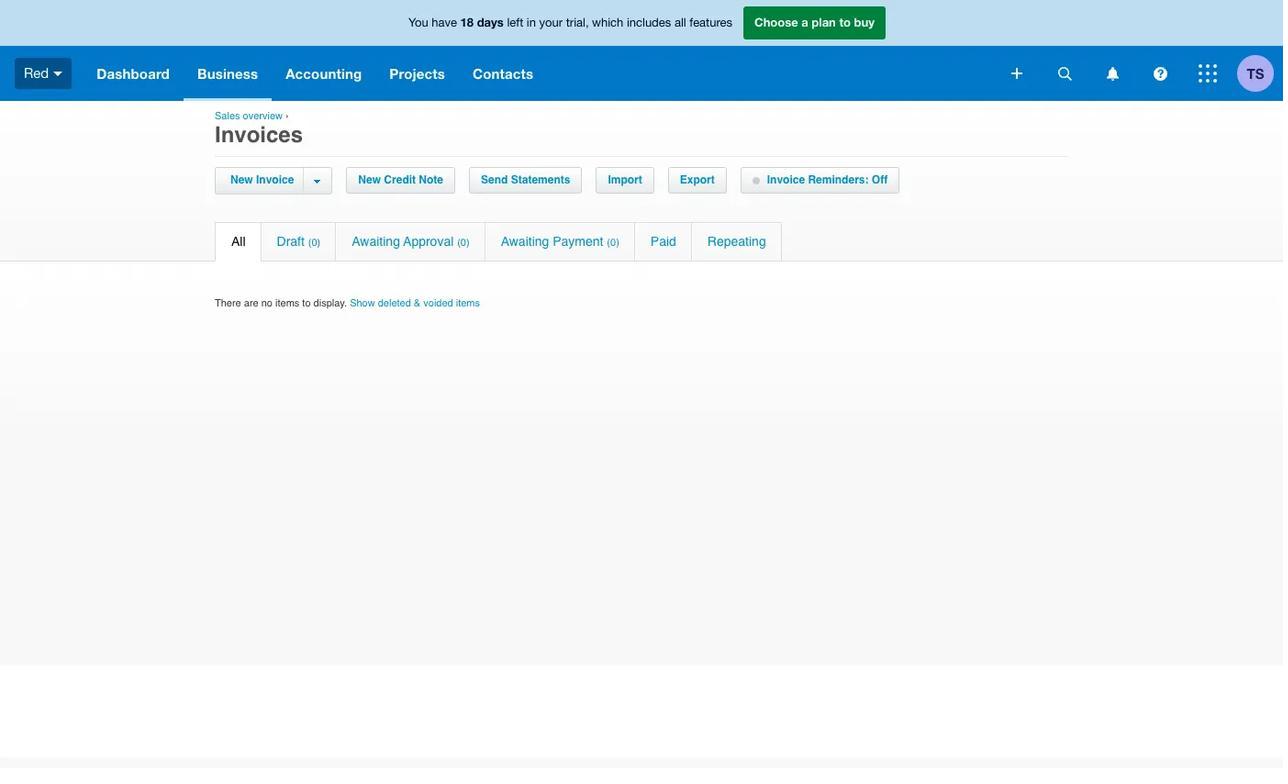 Task type: vqa. For each thing, say whether or not it's contained in the screenshot.
second Expand list of contact groups image from the top
no



Task type: describe. For each thing, give the bounding box(es) containing it.
(0) inside 'draft (0)'
[[308, 237, 321, 249]]

off
[[872, 174, 888, 186]]

left
[[507, 16, 524, 30]]

days
[[477, 15, 504, 30]]

plan
[[812, 15, 836, 30]]

export link
[[669, 168, 726, 193]]

contacts
[[473, 65, 534, 82]]

there
[[215, 297, 241, 309]]

draft (0)
[[277, 234, 321, 249]]

you
[[409, 16, 428, 30]]

a
[[802, 15, 809, 30]]

sales overview link
[[215, 110, 283, 122]]

trial,
[[566, 16, 589, 30]]

accounting button
[[272, 46, 376, 101]]

features
[[690, 16, 733, 30]]

payment
[[553, 234, 604, 249]]

send
[[481, 174, 508, 186]]

approval
[[403, 234, 454, 249]]

2 svg image from the left
[[1107, 67, 1119, 80]]

business button
[[184, 46, 272, 101]]

credit
[[384, 174, 416, 186]]

new credit note link
[[347, 168, 455, 193]]

ts button
[[1238, 46, 1284, 101]]

draft
[[277, 234, 305, 249]]

0 horizontal spatial to
[[302, 297, 311, 309]]

show deleted & voided items link
[[350, 297, 480, 309]]

display.
[[314, 297, 347, 309]]

sales
[[215, 110, 240, 122]]

your
[[539, 16, 563, 30]]

18
[[461, 15, 474, 30]]

repeating link
[[692, 223, 782, 261]]

2 items from the left
[[456, 297, 480, 309]]

(0) for awaiting approval
[[457, 237, 470, 249]]

dashboard
[[97, 65, 170, 82]]

new invoice
[[230, 174, 294, 186]]

send statements
[[481, 174, 571, 186]]

deleted
[[378, 297, 411, 309]]

you have 18 days left in your trial, which includes all features
[[409, 15, 733, 30]]

there are no items to display. show deleted & voided items
[[215, 297, 480, 309]]

svg image inside red popup button
[[53, 71, 63, 76]]

which
[[592, 16, 624, 30]]

awaiting for awaiting payment
[[501, 234, 549, 249]]

invoice reminders:                                  off
[[767, 174, 888, 186]]

projects button
[[376, 46, 459, 101]]

voided
[[423, 297, 453, 309]]

sales overview › invoices
[[215, 110, 303, 148]]

1 invoice from the left
[[256, 174, 294, 186]]

banner containing ts
[[0, 0, 1284, 101]]

import link
[[597, 168, 653, 193]]

(0) for awaiting payment
[[607, 237, 620, 249]]



Task type: locate. For each thing, give the bounding box(es) containing it.
(0) right 'approval'
[[457, 237, 470, 249]]

3 (0) from the left
[[607, 237, 620, 249]]

2 horizontal spatial (0)
[[607, 237, 620, 249]]

0 horizontal spatial awaiting
[[352, 234, 400, 249]]

paid link
[[635, 223, 691, 261]]

(0) inside awaiting payment (0)
[[607, 237, 620, 249]]

show
[[350, 297, 375, 309]]

2 invoice from the left
[[767, 174, 805, 186]]

1 horizontal spatial invoice
[[767, 174, 805, 186]]

1 items from the left
[[275, 297, 300, 309]]

new for new credit note
[[358, 174, 381, 186]]

items right 'voided'
[[456, 297, 480, 309]]

awaiting
[[352, 234, 400, 249], [501, 234, 549, 249]]

in
[[527, 16, 536, 30]]

send statements link
[[470, 168, 582, 193]]

items right no
[[275, 297, 300, 309]]

(0)
[[308, 237, 321, 249], [457, 237, 470, 249], [607, 237, 620, 249]]

to
[[840, 15, 851, 30], [302, 297, 311, 309]]

&
[[414, 297, 421, 309]]

awaiting approval (0)
[[352, 234, 470, 249]]

contacts button
[[459, 46, 547, 101]]

1 horizontal spatial awaiting
[[501, 234, 549, 249]]

awaiting payment (0)
[[501, 234, 620, 249]]

invoice left reminders:
[[767, 174, 805, 186]]

all
[[231, 234, 246, 249]]

all
[[675, 16, 686, 30]]

svg image
[[1199, 64, 1217, 83], [1154, 67, 1167, 80], [1012, 68, 1023, 79], [53, 71, 63, 76]]

invoice
[[256, 174, 294, 186], [767, 174, 805, 186]]

have
[[432, 16, 457, 30]]

dashboard link
[[83, 46, 184, 101]]

banner
[[0, 0, 1284, 101]]

1 awaiting from the left
[[352, 234, 400, 249]]

1 horizontal spatial svg image
[[1107, 67, 1119, 80]]

business
[[197, 65, 258, 82]]

are
[[244, 297, 259, 309]]

all link
[[216, 223, 260, 261]]

awaiting left "payment"
[[501, 234, 549, 249]]

import
[[608, 174, 642, 186]]

note
[[419, 174, 443, 186]]

choose
[[755, 15, 798, 30]]

new for new invoice
[[230, 174, 253, 186]]

includes
[[627, 16, 671, 30]]

2 awaiting from the left
[[501, 234, 549, 249]]

no
[[261, 297, 273, 309]]

1 horizontal spatial new
[[358, 174, 381, 186]]

1 horizontal spatial to
[[840, 15, 851, 30]]

reminders:
[[808, 174, 869, 186]]

new down invoices
[[230, 174, 253, 186]]

1 horizontal spatial items
[[456, 297, 480, 309]]

export
[[680, 174, 715, 186]]

svg image
[[1058, 67, 1072, 80], [1107, 67, 1119, 80]]

awaiting for awaiting approval
[[352, 234, 400, 249]]

0 horizontal spatial invoice
[[256, 174, 294, 186]]

(0) right "payment"
[[607, 237, 620, 249]]

(0) right 'draft'
[[308, 237, 321, 249]]

new invoice link
[[226, 168, 303, 193]]

buy
[[854, 15, 875, 30]]

accounting
[[286, 65, 362, 82]]

0 horizontal spatial new
[[230, 174, 253, 186]]

overview
[[243, 110, 283, 122]]

choose a plan to buy
[[755, 15, 875, 30]]

2 (0) from the left
[[457, 237, 470, 249]]

0 horizontal spatial svg image
[[1058, 67, 1072, 80]]

ts
[[1247, 65, 1265, 81]]

new credit note
[[358, 174, 443, 186]]

0 vertical spatial to
[[840, 15, 851, 30]]

paid
[[651, 234, 677, 249]]

projects
[[390, 65, 445, 82]]

red button
[[0, 46, 83, 101]]

1 new from the left
[[230, 174, 253, 186]]

1 vertical spatial to
[[302, 297, 311, 309]]

invoices
[[215, 122, 303, 148]]

new
[[230, 174, 253, 186], [358, 174, 381, 186]]

to left buy
[[840, 15, 851, 30]]

(0) inside "awaiting approval (0)"
[[457, 237, 470, 249]]

red
[[24, 65, 49, 81]]

1 (0) from the left
[[308, 237, 321, 249]]

items
[[275, 297, 300, 309], [456, 297, 480, 309]]

1 horizontal spatial (0)
[[457, 237, 470, 249]]

repeating
[[708, 234, 766, 249]]

invoice reminders:                                  off link
[[742, 168, 899, 193]]

0 horizontal spatial items
[[275, 297, 300, 309]]

0 horizontal spatial (0)
[[308, 237, 321, 249]]

invoice down invoices
[[256, 174, 294, 186]]

to left display. on the top of page
[[302, 297, 311, 309]]

›
[[286, 110, 289, 122]]

2 new from the left
[[358, 174, 381, 186]]

statements
[[511, 174, 571, 186]]

awaiting left 'approval'
[[352, 234, 400, 249]]

new left credit
[[358, 174, 381, 186]]

1 svg image from the left
[[1058, 67, 1072, 80]]



